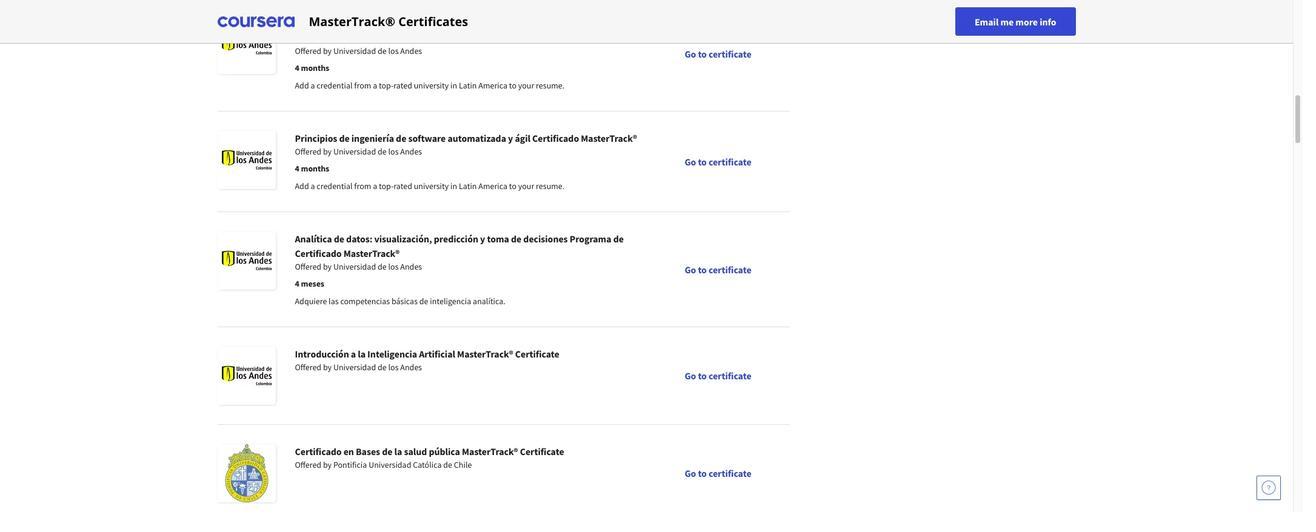 Task type: locate. For each thing, give the bounding box(es) containing it.
la left salud
[[394, 446, 402, 458]]

by left pontificia
[[323, 460, 332, 471]]

4 down principios
[[295, 163, 299, 174]]

certificado en bases de la salud pública mastertrack® certificate offered by pontificia universidad católica de chile
[[295, 446, 564, 471]]

your down ágil
[[518, 181, 534, 192]]

0 vertical spatial add a credential from a top-rated university in latin america to your resume.
[[295, 80, 565, 91]]

universidad down ágiles
[[333, 45, 376, 56]]

credential for principios
[[317, 181, 353, 192]]

1 vertical spatial your
[[518, 181, 534, 192]]

2 go from the top
[[685, 156, 696, 168]]

1 offered from the top
[[295, 45, 321, 56]]

1 vertical spatial from
[[354, 181, 371, 192]]

5 certificate from the top
[[709, 468, 752, 480]]

universidad down ingeniería
[[333, 146, 376, 157]]

1 vertical spatial in
[[451, 181, 457, 192]]

1 resume. from the top
[[536, 80, 565, 91]]

info
[[1040, 15, 1057, 28]]

1 4 from the top
[[295, 62, 299, 73]]

0 horizontal spatial software
[[408, 132, 446, 144]]

católica
[[413, 460, 442, 471]]

5 offered from the top
[[295, 460, 321, 471]]

in down metodologías ágiles de desarrollo de software programa de  certificado mastertrack® offered by universidad de los andes 4 months
[[451, 80, 457, 91]]

1 vertical spatial programa
[[570, 233, 612, 245]]

programa inside analítica de datos: visualización, predicción y toma de decisiones programa de certificado mastertrack® offered by universidad de los andes 4 meses
[[570, 233, 612, 245]]

credential up principios
[[317, 80, 353, 91]]

4 go to certificate from the top
[[685, 370, 752, 382]]

1 latin from the top
[[459, 80, 477, 91]]

básicas
[[392, 296, 418, 307]]

from
[[354, 80, 371, 91], [354, 181, 371, 192]]

a
[[311, 80, 315, 91], [373, 80, 377, 91], [311, 181, 315, 192], [373, 181, 377, 192], [351, 348, 356, 360]]

credential down principios
[[317, 181, 353, 192]]

1 add from the top
[[295, 80, 309, 91]]

2 from from the top
[[354, 181, 371, 192]]

top- up ingeniería
[[379, 80, 394, 91]]

software left automatizada
[[408, 132, 446, 144]]

4 down metodologías
[[295, 62, 299, 73]]

certificado inside analítica de datos: visualización, predicción y toma de decisiones programa de certificado mastertrack® offered by universidad de los andes 4 meses
[[295, 247, 342, 260]]

4 for principios de ingeniería de software automatizada y ágil certificado mastertrack®
[[295, 163, 299, 174]]

universidad inside metodologías ágiles de desarrollo de software programa de  certificado mastertrack® offered by universidad de los andes 4 months
[[333, 45, 376, 56]]

andes inside introducción a la inteligencia artificial mastertrack® certificate offered by universidad de los andes
[[400, 362, 422, 373]]

add a credential from a top-rated university in latin america to your resume.
[[295, 80, 565, 91], [295, 181, 565, 192]]

1 vertical spatial add
[[295, 181, 309, 192]]

0 vertical spatial your
[[518, 80, 534, 91]]

3 universidad de los andes image from the top
[[217, 232, 276, 290]]

1 vertical spatial credential
[[317, 181, 353, 192]]

rated down metodologías ágiles de desarrollo de software programa de  certificado mastertrack® offered by universidad de los andes 4 months
[[394, 80, 412, 91]]

2 go to certificate from the top
[[685, 156, 752, 168]]

1 certificate from the top
[[709, 48, 752, 60]]

1 in from the top
[[451, 80, 457, 91]]

latin for automatizada
[[459, 181, 477, 192]]

0 vertical spatial university
[[414, 80, 449, 91]]

0 vertical spatial in
[[451, 80, 457, 91]]

latin down metodologías ágiles de desarrollo de software programa de  certificado mastertrack® offered by universidad de los andes 4 months
[[459, 80, 477, 91]]

principios de ingeniería de software automatizada y ágil certificado mastertrack® offered by universidad de los andes 4 months
[[295, 132, 637, 174]]

a inside introducción a la inteligencia artificial mastertrack® certificate offered by universidad de los andes
[[351, 348, 356, 360]]

go to certificate for introducción a la inteligencia artificial mastertrack® certificate
[[685, 370, 752, 382]]

add a credential from a top-rated university in latin america to your resume. for software
[[295, 181, 565, 192]]

1 horizontal spatial software
[[450, 17, 488, 29]]

0 vertical spatial months
[[301, 62, 329, 73]]

0 vertical spatial certificate
[[515, 348, 560, 360]]

0 vertical spatial latin
[[459, 80, 477, 91]]

1 universidad de los andes image from the top
[[217, 16, 276, 74]]

go to certificate for certificado en bases de la salud pública mastertrack® certificate
[[685, 468, 752, 480]]

software inside principios de ingeniería de software automatizada y ágil certificado mastertrack® offered by universidad de los andes 4 months
[[408, 132, 446, 144]]

los down visualización, at the left of the page
[[388, 261, 399, 272]]

ágil
[[515, 132, 531, 144]]

1 los from the top
[[388, 45, 399, 56]]

y left toma
[[480, 233, 485, 245]]

2 4 from the top
[[295, 163, 299, 174]]

3 los from the top
[[388, 261, 399, 272]]

in down principios de ingeniería de software automatizada y ágil certificado mastertrack® offered by universidad de los andes 4 months on the top
[[451, 181, 457, 192]]

las
[[329, 296, 339, 307]]

0 vertical spatial from
[[354, 80, 371, 91]]

mastertrack®
[[309, 13, 395, 29], [295, 32, 351, 44], [581, 132, 637, 144], [344, 247, 400, 260], [457, 348, 513, 360], [462, 446, 518, 458]]

rated up visualización, at the left of the page
[[394, 181, 412, 192]]

by down introducción in the left of the page
[[323, 362, 332, 373]]

2 by from the top
[[323, 146, 332, 157]]

in
[[451, 80, 457, 91], [451, 181, 457, 192]]

andes
[[400, 45, 422, 56], [400, 146, 422, 157], [400, 261, 422, 272], [400, 362, 422, 373]]

1 vertical spatial certificate
[[520, 446, 564, 458]]

los down ingeniería
[[388, 146, 399, 157]]

0 vertical spatial top-
[[379, 80, 394, 91]]

0 vertical spatial software
[[450, 17, 488, 29]]

universidad de los andes image for metodologías
[[217, 16, 276, 74]]

4 certificate from the top
[[709, 370, 752, 382]]

1 top- from the top
[[379, 80, 394, 91]]

4 inside metodologías ágiles de desarrollo de software programa de  certificado mastertrack® offered by universidad de los andes 4 months
[[295, 62, 299, 73]]

1 horizontal spatial la
[[394, 446, 402, 458]]

offered down metodologías
[[295, 45, 321, 56]]

1 vertical spatial top-
[[379, 181, 394, 192]]

1 by from the top
[[323, 45, 332, 56]]

5 by from the top
[[323, 460, 332, 471]]

2 add a credential from a top-rated university in latin america to your resume. from the top
[[295, 181, 565, 192]]

certificate for analítica de datos: visualización, predicción y toma de decisiones programa de certificado mastertrack®
[[709, 263, 752, 276]]

2 university from the top
[[414, 181, 449, 192]]

datos:
[[346, 233, 373, 245]]

to for introducción a la inteligencia artificial mastertrack® certificate
[[698, 370, 707, 382]]

1 your from the top
[[518, 80, 534, 91]]

america up automatizada
[[479, 80, 508, 91]]

1 months from the top
[[301, 62, 329, 73]]

4 by from the top
[[323, 362, 332, 373]]

certificates
[[399, 13, 468, 29]]

add up principios
[[295, 80, 309, 91]]

andes inside metodologías ágiles de desarrollo de software programa de  certificado mastertrack® offered by universidad de los andes 4 months
[[400, 45, 422, 56]]

universidad inside "certificado en bases de la salud pública mastertrack® certificate offered by pontificia universidad católica de chile"
[[369, 460, 411, 471]]

2 vertical spatial 4
[[295, 278, 299, 289]]

1 from from the top
[[354, 80, 371, 91]]

certificate for principios de ingeniería de software automatizada y ágil certificado mastertrack®
[[709, 156, 752, 168]]

certificado
[[546, 17, 592, 29], [532, 132, 579, 144], [295, 247, 342, 260], [295, 446, 342, 458]]

universidad down the datos:
[[333, 261, 376, 272]]

0 vertical spatial credential
[[317, 80, 353, 91]]

1 vertical spatial y
[[480, 233, 485, 245]]

1 vertical spatial software
[[408, 132, 446, 144]]

offered left pontificia
[[295, 460, 321, 471]]

adquiere las competencias básicas de inteligencia analítica.
[[295, 296, 506, 307]]

de inside introducción a la inteligencia artificial mastertrack® certificate offered by universidad de los andes
[[378, 362, 387, 373]]

4 andes from the top
[[400, 362, 422, 373]]

universidad for de
[[333, 146, 376, 157]]

latin down principios de ingeniería de software automatizada y ágil certificado mastertrack® offered by universidad de los andes 4 months on the top
[[459, 181, 477, 192]]

2 latin from the top
[[459, 181, 477, 192]]

0 horizontal spatial y
[[480, 233, 485, 245]]

universidad down introducción in the left of the page
[[333, 362, 376, 373]]

from up ingeniería
[[354, 80, 371, 91]]

go
[[685, 48, 696, 60], [685, 156, 696, 168], [685, 263, 696, 276], [685, 370, 696, 382], [685, 468, 696, 480]]

offered inside principios de ingeniería de software automatizada y ágil certificado mastertrack® offered by universidad de los andes 4 months
[[295, 146, 321, 157]]

1 rated from the top
[[394, 80, 412, 91]]

universidad inside introducción a la inteligencia artificial mastertrack® certificate offered by universidad de los andes
[[333, 362, 376, 373]]

credential
[[317, 80, 353, 91], [317, 181, 353, 192]]

add
[[295, 80, 309, 91], [295, 181, 309, 192]]

go to certificate for analítica de datos: visualización, predicción y toma de decisiones programa de certificado mastertrack®
[[685, 263, 752, 276]]

certificate inside "certificado en bases de la salud pública mastertrack® certificate offered by pontificia universidad católica de chile"
[[520, 446, 564, 458]]

5 go to certificate from the top
[[685, 468, 752, 480]]

certificado inside principios de ingeniería de software automatizada y ágil certificado mastertrack® offered by universidad de los andes 4 months
[[532, 132, 579, 144]]

1 vertical spatial university
[[414, 181, 449, 192]]

3 by from the top
[[323, 261, 332, 272]]

pontificia
[[333, 460, 367, 471]]

offered inside "certificado en bases de la salud pública mastertrack® certificate offered by pontificia universidad católica de chile"
[[295, 460, 321, 471]]

1 vertical spatial rated
[[394, 181, 412, 192]]

4 inside analítica de datos: visualización, predicción y toma de decisiones programa de certificado mastertrack® offered by universidad de los andes 4 meses
[[295, 278, 299, 289]]

0 horizontal spatial programa
[[490, 17, 531, 29]]

2 in from the top
[[451, 181, 457, 192]]

2 america from the top
[[479, 181, 508, 192]]

go to certificate for metodologías ágiles de desarrollo de software programa de  certificado mastertrack®
[[685, 48, 752, 60]]

0 vertical spatial add
[[295, 80, 309, 91]]

5 go from the top
[[685, 468, 696, 480]]

months for principios de ingeniería de software automatizada y ágil certificado mastertrack®
[[301, 163, 329, 174]]

2 rated from the top
[[394, 181, 412, 192]]

2 offered from the top
[[295, 146, 321, 157]]

de
[[380, 17, 391, 29], [438, 17, 448, 29], [533, 17, 544, 29], [378, 45, 387, 56], [339, 132, 350, 144], [396, 132, 406, 144], [378, 146, 387, 157], [334, 233, 344, 245], [511, 233, 522, 245], [613, 233, 624, 245], [378, 261, 387, 272], [420, 296, 428, 307], [378, 362, 387, 373], [382, 446, 393, 458], [443, 460, 452, 471]]

analítica
[[295, 233, 332, 245]]

2 resume. from the top
[[536, 181, 565, 192]]

your up ágil
[[518, 80, 534, 91]]

los down 'inteligencia'
[[388, 362, 399, 373]]

months inside principios de ingeniería de software automatizada y ágil certificado mastertrack® offered by universidad de los andes 4 months
[[301, 163, 329, 174]]

1 go from the top
[[685, 48, 696, 60]]

by inside metodologías ágiles de desarrollo de software programa de  certificado mastertrack® offered by universidad de los andes 4 months
[[323, 45, 332, 56]]

1 go to certificate from the top
[[685, 48, 752, 60]]

a right introducción in the left of the page
[[351, 348, 356, 360]]

email
[[975, 15, 999, 28]]

from down ingeniería
[[354, 181, 371, 192]]

universidad de los andes image
[[217, 16, 276, 74], [217, 131, 276, 189], [217, 232, 276, 290], [217, 347, 276, 405]]

y
[[508, 132, 513, 144], [480, 233, 485, 245]]

pública
[[429, 446, 460, 458]]

0 vertical spatial y
[[508, 132, 513, 144]]

3 offered from the top
[[295, 261, 321, 272]]

offered up meses
[[295, 261, 321, 272]]

top- down ingeniería
[[379, 181, 394, 192]]

america
[[479, 80, 508, 91], [479, 181, 508, 192]]

1 vertical spatial america
[[479, 181, 508, 192]]

1 vertical spatial add a credential from a top-rated university in latin america to your resume.
[[295, 181, 565, 192]]

4 offered from the top
[[295, 362, 321, 373]]

software right 'desarrollo'
[[450, 17, 488, 29]]

months down metodologías
[[301, 62, 329, 73]]

4 inside principios de ingeniería de software automatizada y ágil certificado mastertrack® offered by universidad de los andes 4 months
[[295, 163, 299, 174]]

more
[[1016, 15, 1038, 28]]

principios
[[295, 132, 337, 144]]

3 certificate from the top
[[709, 263, 752, 276]]

1 vertical spatial resume.
[[536, 181, 565, 192]]

months for metodologías ágiles de desarrollo de software programa de  certificado mastertrack®
[[301, 62, 329, 73]]

rated for de
[[394, 181, 412, 192]]

1 andes from the top
[[400, 45, 422, 56]]

2 los from the top
[[388, 146, 399, 157]]

los inside metodologías ágiles de desarrollo de software programa de  certificado mastertrack® offered by universidad de los andes 4 months
[[388, 45, 399, 56]]

1 vertical spatial la
[[394, 446, 402, 458]]

software inside metodologías ágiles de desarrollo de software programa de  certificado mastertrack® offered by universidad de los andes 4 months
[[450, 17, 488, 29]]

america down principios de ingeniería de software automatizada y ágil certificado mastertrack® offered by universidad de los andes 4 months on the top
[[479, 181, 508, 192]]

1 credential from the top
[[317, 80, 353, 91]]

0 vertical spatial america
[[479, 80, 508, 91]]

by down principios
[[323, 146, 332, 157]]

0 vertical spatial programa
[[490, 17, 531, 29]]

to
[[698, 48, 707, 60], [509, 80, 517, 91], [698, 156, 707, 168], [509, 181, 517, 192], [698, 263, 707, 276], [698, 370, 707, 382], [698, 468, 707, 480]]

by inside principios de ingeniería de software automatizada y ágil certificado mastertrack® offered by universidad de los andes 4 months
[[323, 146, 332, 157]]

1 america from the top
[[479, 80, 508, 91]]

0 vertical spatial resume.
[[536, 80, 565, 91]]

mastertrack® inside principios de ingeniería de software automatizada y ágil certificado mastertrack® offered by universidad de los andes 4 months
[[581, 132, 637, 144]]

university down metodologías ágiles de desarrollo de software programa de  certificado mastertrack® offered by universidad de los andes 4 months
[[414, 80, 449, 91]]

add a credential from a top-rated university in latin america to your resume. for de
[[295, 80, 565, 91]]

by
[[323, 45, 332, 56], [323, 146, 332, 157], [323, 261, 332, 272], [323, 362, 332, 373], [323, 460, 332, 471]]

university for de
[[414, 80, 449, 91]]

months down principios
[[301, 163, 329, 174]]

1 vertical spatial latin
[[459, 181, 477, 192]]

a up principios
[[311, 80, 315, 91]]

go for metodologías ágiles de desarrollo de software programa de  certificado mastertrack®
[[685, 48, 696, 60]]

offered down introducción in the left of the page
[[295, 362, 321, 373]]

offered down principios
[[295, 146, 321, 157]]

mastertrack® inside introducción a la inteligencia artificial mastertrack® certificate offered by universidad de los andes
[[457, 348, 513, 360]]

4 los from the top
[[388, 362, 399, 373]]

0 vertical spatial la
[[358, 348, 366, 360]]

a up ingeniería
[[373, 80, 377, 91]]

latin
[[459, 80, 477, 91], [459, 181, 477, 192]]

months
[[301, 62, 329, 73], [301, 163, 329, 174]]

from for de
[[354, 181, 371, 192]]

4 go from the top
[[685, 370, 696, 382]]

3 4 from the top
[[295, 278, 299, 289]]

3 andes from the top
[[400, 261, 422, 272]]

2 add from the top
[[295, 181, 309, 192]]

by up meses
[[323, 261, 332, 272]]

months inside metodologías ágiles de desarrollo de software programa de  certificado mastertrack® offered by universidad de los andes 4 months
[[301, 62, 329, 73]]

1 horizontal spatial programa
[[570, 233, 612, 245]]

your
[[518, 80, 534, 91], [518, 181, 534, 192]]

certificate
[[515, 348, 560, 360], [520, 446, 564, 458]]

2 your from the top
[[518, 181, 534, 192]]

1 vertical spatial 4
[[295, 163, 299, 174]]

inteligencia
[[368, 348, 417, 360]]

2 credential from the top
[[317, 181, 353, 192]]

your for de
[[518, 80, 534, 91]]

add a credential from a top-rated university in latin america to your resume. down principios de ingeniería de software automatizada y ágil certificado mastertrack® offered by universidad de los andes 4 months on the top
[[295, 181, 565, 192]]

offered inside analítica de datos: visualización, predicción y toma de decisiones programa de certificado mastertrack® offered by universidad de los andes 4 meses
[[295, 261, 321, 272]]

add down principios
[[295, 181, 309, 192]]

top-
[[379, 80, 394, 91], [379, 181, 394, 192]]

america for software
[[479, 80, 508, 91]]

rated
[[394, 80, 412, 91], [394, 181, 412, 192]]

la
[[358, 348, 366, 360], [394, 446, 402, 458]]

4 left meses
[[295, 278, 299, 289]]

go for introducción a la inteligencia artificial mastertrack® certificate
[[685, 370, 696, 382]]

metodologías ágiles de desarrollo de software programa de  certificado mastertrack® offered by universidad de los andes 4 months
[[295, 17, 592, 73]]

y left ágil
[[508, 132, 513, 144]]

1 university from the top
[[414, 80, 449, 91]]

universidad
[[333, 45, 376, 56], [333, 146, 376, 157], [333, 261, 376, 272], [333, 362, 376, 373], [369, 460, 411, 471]]

email me more info button
[[956, 7, 1076, 36]]

los
[[388, 45, 399, 56], [388, 146, 399, 157], [388, 261, 399, 272], [388, 362, 399, 373]]

la left 'inteligencia'
[[358, 348, 366, 360]]

4
[[295, 62, 299, 73], [295, 163, 299, 174], [295, 278, 299, 289]]

2 months from the top
[[301, 163, 329, 174]]

universidad down "bases"
[[369, 460, 411, 471]]

3 go to certificate from the top
[[685, 263, 752, 276]]

0 horizontal spatial la
[[358, 348, 366, 360]]

mastertrack® inside analítica de datos: visualización, predicción y toma de decisiones programa de certificado mastertrack® offered by universidad de los andes 4 meses
[[344, 247, 400, 260]]

certificate
[[709, 48, 752, 60], [709, 156, 752, 168], [709, 263, 752, 276], [709, 370, 752, 382], [709, 468, 752, 480]]

2 certificate from the top
[[709, 156, 752, 168]]

0 vertical spatial rated
[[394, 80, 412, 91]]

universidad inside principios de ingeniería de software automatizada y ágil certificado mastertrack® offered by universidad de los andes 4 months
[[333, 146, 376, 157]]

2 andes from the top
[[400, 146, 422, 157]]

software
[[450, 17, 488, 29], [408, 132, 446, 144]]

resume.
[[536, 80, 565, 91], [536, 181, 565, 192]]

los down mastertrack® certificates
[[388, 45, 399, 56]]

3 go from the top
[[685, 263, 696, 276]]

add a credential from a top-rated university in latin america to your resume. down metodologías ágiles de desarrollo de software programa de  certificado mastertrack® offered by universidad de los andes 4 months
[[295, 80, 565, 91]]

desarrollo
[[393, 17, 436, 29]]

2 universidad de los andes image from the top
[[217, 131, 276, 189]]

1 vertical spatial months
[[301, 163, 329, 174]]

2 top- from the top
[[379, 181, 394, 192]]

1 horizontal spatial y
[[508, 132, 513, 144]]

university
[[414, 80, 449, 91], [414, 181, 449, 192]]

university down principios de ingeniería de software automatizada y ágil certificado mastertrack® offered by universidad de los andes 4 months on the top
[[414, 181, 449, 192]]

0 vertical spatial 4
[[295, 62, 299, 73]]

university for software
[[414, 181, 449, 192]]

1 add a credential from a top-rated university in latin america to your resume. from the top
[[295, 80, 565, 91]]

certificado inside "certificado en bases de la salud pública mastertrack® certificate offered by pontificia universidad católica de chile"
[[295, 446, 342, 458]]

go to certificate
[[685, 48, 752, 60], [685, 156, 752, 168], [685, 263, 752, 276], [685, 370, 752, 382], [685, 468, 752, 480]]

by down metodologías
[[323, 45, 332, 56]]

offered
[[295, 45, 321, 56], [295, 146, 321, 157], [295, 261, 321, 272], [295, 362, 321, 373], [295, 460, 321, 471]]

programa
[[490, 17, 531, 29], [570, 233, 612, 245]]



Task type: describe. For each thing, give the bounding box(es) containing it.
la inside introducción a la inteligencia artificial mastertrack® certificate offered by universidad de los andes
[[358, 348, 366, 360]]

los inside analítica de datos: visualización, predicción y toma de decisiones programa de certificado mastertrack® offered by universidad de los andes 4 meses
[[388, 261, 399, 272]]

pontificia universidad católica de chile image
[[217, 444, 276, 503]]

universidad inside analítica de datos: visualización, predicción y toma de decisiones programa de certificado mastertrack® offered by universidad de los andes 4 meses
[[333, 261, 376, 272]]

a down principios
[[311, 181, 315, 192]]

offered inside metodologías ágiles de desarrollo de software programa de  certificado mastertrack® offered by universidad de los andes 4 months
[[295, 45, 321, 56]]

add for metodologías ágiles de desarrollo de software programa de  certificado mastertrack®
[[295, 80, 309, 91]]

credential for metodologías
[[317, 80, 353, 91]]

analítica de datos: visualización, predicción y toma de decisiones programa de certificado mastertrack® offered by universidad de los andes 4 meses
[[295, 233, 624, 289]]

predicción
[[434, 233, 478, 245]]

a down ingeniería
[[373, 181, 377, 192]]

ágiles
[[354, 17, 379, 29]]

to for metodologías ágiles de desarrollo de software programa de  certificado mastertrack®
[[698, 48, 707, 60]]

add for principios de ingeniería de software automatizada y ágil certificado mastertrack®
[[295, 181, 309, 192]]

salud
[[404, 446, 427, 458]]

introducción a la inteligencia artificial mastertrack® certificate offered by universidad de los andes
[[295, 348, 560, 373]]

certificate for introducción a la inteligencia artificial mastertrack® certificate
[[709, 370, 752, 382]]

en
[[344, 446, 354, 458]]

america for automatizada
[[479, 181, 508, 192]]

visualización,
[[374, 233, 432, 245]]

ingeniería
[[352, 132, 394, 144]]

resume. for de
[[536, 80, 565, 91]]

resume. for ágil
[[536, 181, 565, 192]]

go to certificate for principios de ingeniería de software automatizada y ágil certificado mastertrack®
[[685, 156, 752, 168]]

certificado inside metodologías ágiles de desarrollo de software programa de  certificado mastertrack® offered by universidad de los andes 4 months
[[546, 17, 592, 29]]

inteligencia
[[430, 296, 471, 307]]

universidad de los andes image for analítica
[[217, 232, 276, 290]]

by inside "certificado en bases de la salud pública mastertrack® certificate offered by pontificia universidad católica de chile"
[[323, 460, 332, 471]]

top- for ingeniería
[[379, 181, 394, 192]]

your for ágil
[[518, 181, 534, 192]]

certificate for certificado en bases de la salud pública mastertrack® certificate
[[709, 468, 752, 480]]

in for software
[[451, 80, 457, 91]]

adquiere
[[295, 296, 327, 307]]

bases
[[356, 446, 380, 458]]

universidad de los andes image for principios
[[217, 131, 276, 189]]

mastertrack® certificates
[[309, 13, 468, 29]]

me
[[1001, 15, 1014, 28]]

analítica.
[[473, 296, 506, 307]]

to for certificado en bases de la salud pública mastertrack® certificate
[[698, 468, 707, 480]]

artificial
[[419, 348, 455, 360]]

meses
[[301, 278, 324, 289]]

to for principios de ingeniería de software automatizada y ágil certificado mastertrack®
[[698, 156, 707, 168]]

introducción
[[295, 348, 349, 360]]

4 for metodologías ágiles de desarrollo de software programa de  certificado mastertrack®
[[295, 62, 299, 73]]

mastertrack® inside "certificado en bases de la salud pública mastertrack® certificate offered by pontificia universidad católica de chile"
[[462, 446, 518, 458]]

certificate for metodologías ágiles de desarrollo de software programa de  certificado mastertrack®
[[709, 48, 752, 60]]

go for analítica de datos: visualización, predicción y toma de decisiones programa de certificado mastertrack®
[[685, 263, 696, 276]]

4 universidad de los andes image from the top
[[217, 347, 276, 405]]

to for analítica de datos: visualización, predicción y toma de decisiones programa de certificado mastertrack®
[[698, 263, 707, 276]]

go for principios de ingeniería de software automatizada y ágil certificado mastertrack®
[[685, 156, 696, 168]]

top- for de
[[379, 80, 394, 91]]

email me more info
[[975, 15, 1057, 28]]

programa inside metodologías ágiles de desarrollo de software programa de  certificado mastertrack® offered by universidad de los andes 4 months
[[490, 17, 531, 29]]

rated for desarrollo
[[394, 80, 412, 91]]

y inside analítica de datos: visualización, predicción y toma de decisiones programa de certificado mastertrack® offered by universidad de los andes 4 meses
[[480, 233, 485, 245]]

in for automatizada
[[451, 181, 457, 192]]

decisiones
[[524, 233, 568, 245]]

competencias
[[340, 296, 390, 307]]

certificate inside introducción a la inteligencia artificial mastertrack® certificate offered by universidad de los andes
[[515, 348, 560, 360]]

go for certificado en bases de la salud pública mastertrack® certificate
[[685, 468, 696, 480]]

mastertrack® inside metodologías ágiles de desarrollo de software programa de  certificado mastertrack® offered by universidad de los andes 4 months
[[295, 32, 351, 44]]

toma
[[487, 233, 509, 245]]

coursera image
[[217, 12, 294, 31]]

los inside principios de ingeniería de software automatizada y ágil certificado mastertrack® offered by universidad de los andes 4 months
[[388, 146, 399, 157]]

chile
[[454, 460, 472, 471]]

offered inside introducción a la inteligencia artificial mastertrack® certificate offered by universidad de los andes
[[295, 362, 321, 373]]

universidad for ágiles
[[333, 45, 376, 56]]

la inside "certificado en bases de la salud pública mastertrack® certificate offered by pontificia universidad católica de chile"
[[394, 446, 402, 458]]

from for ágiles
[[354, 80, 371, 91]]

automatizada
[[448, 132, 506, 144]]

andes inside analítica de datos: visualización, predicción y toma de decisiones programa de certificado mastertrack® offered by universidad de los andes 4 meses
[[400, 261, 422, 272]]

by inside introducción a la inteligencia artificial mastertrack® certificate offered by universidad de los andes
[[323, 362, 332, 373]]

metodologías
[[295, 17, 352, 29]]

by inside analítica de datos: visualización, predicción y toma de decisiones programa de certificado mastertrack® offered by universidad de los andes 4 meses
[[323, 261, 332, 272]]

latin for software
[[459, 80, 477, 91]]

los inside introducción a la inteligencia artificial mastertrack® certificate offered by universidad de los andes
[[388, 362, 399, 373]]

andes inside principios de ingeniería de software automatizada y ágil certificado mastertrack® offered by universidad de los andes 4 months
[[400, 146, 422, 157]]

y inside principios de ingeniería de software automatizada y ágil certificado mastertrack® offered by universidad de los andes 4 months
[[508, 132, 513, 144]]

help center image
[[1262, 481, 1276, 495]]

universidad for en
[[369, 460, 411, 471]]



Task type: vqa. For each thing, say whether or not it's contained in the screenshot.
rightmost applications
no



